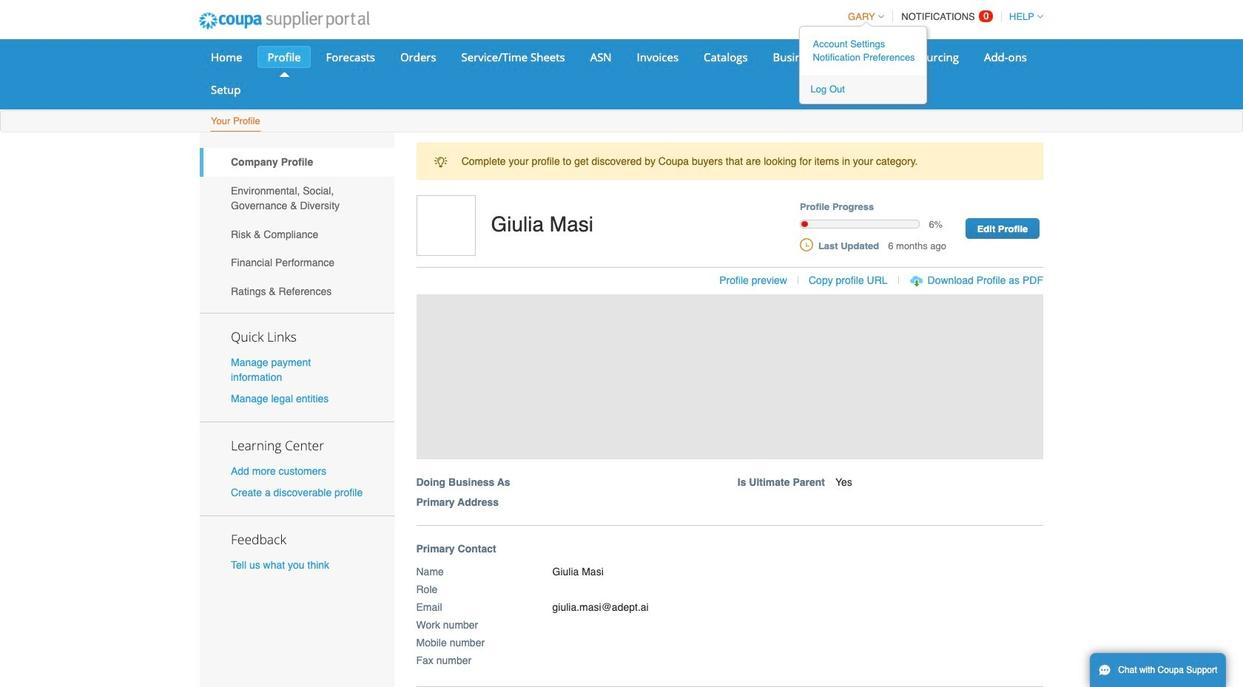 Task type: locate. For each thing, give the bounding box(es) containing it.
navigation
[[799, 2, 1044, 104]]

banner
[[411, 196, 1059, 526]]

alert
[[416, 143, 1044, 180]]



Task type: describe. For each thing, give the bounding box(es) containing it.
coupa supplier portal image
[[189, 2, 380, 39]]

giulia masi image
[[416, 196, 476, 256]]

background image
[[416, 294, 1044, 459]]



Task type: vqa. For each thing, say whether or not it's contained in the screenshot.
the Coupa Supplier Portal Image
yes



